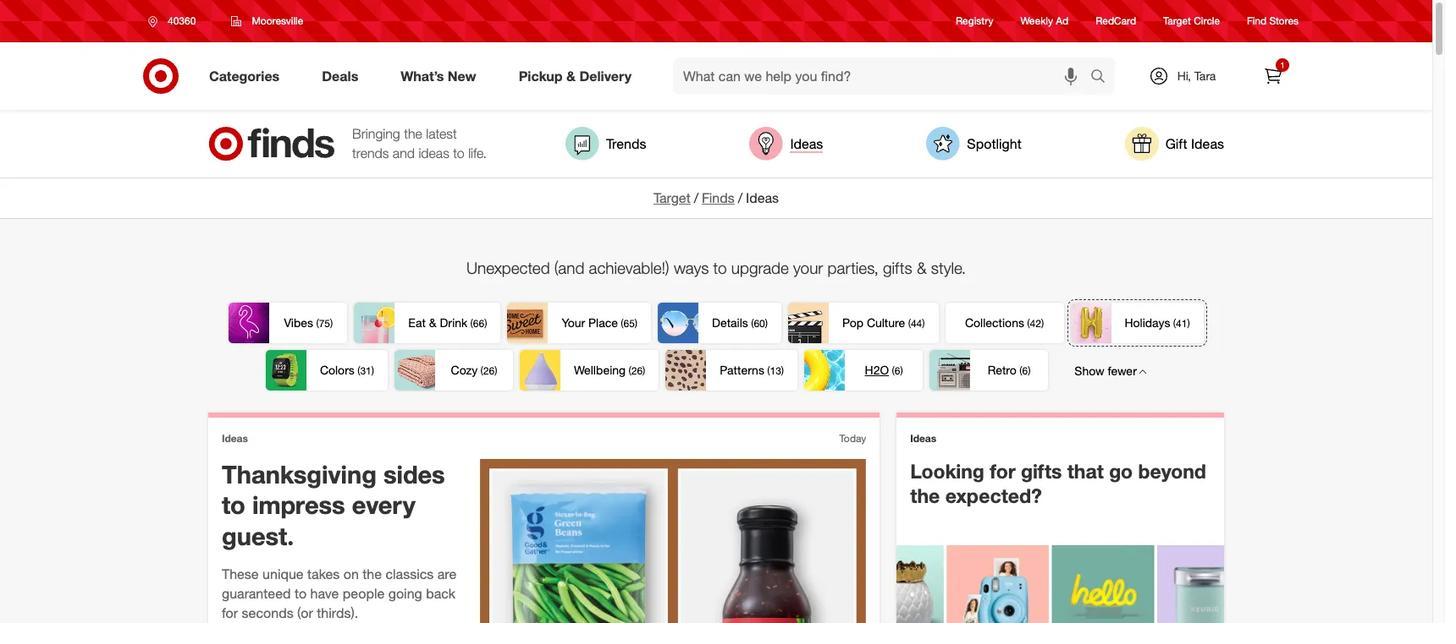Task type: locate. For each thing, give the bounding box(es) containing it.
( inside patterns ( 13 )
[[767, 365, 770, 378]]

on
[[344, 566, 359, 583]]

( right collections
[[1027, 317, 1030, 330]]

26 inside "cozy ( 26 )"
[[483, 365, 495, 378]]

) right holidays
[[1187, 317, 1190, 330]]

mooresville
[[252, 14, 303, 27]]

) right retro
[[1028, 365, 1031, 378]]

( inside the collections ( 42 )
[[1027, 317, 1030, 330]]

wellbeing ( 26 )
[[574, 363, 645, 378]]

66
[[473, 317, 484, 330]]

) inside retro ( 6 )
[[1028, 365, 1031, 378]]

collections
[[965, 316, 1024, 330]]

1 / from the left
[[694, 190, 699, 207]]

6 right retro
[[1022, 365, 1028, 378]]

0 horizontal spatial 6
[[895, 365, 900, 378]]

2 vertical spatial the
[[363, 566, 382, 583]]

to
[[453, 145, 465, 162], [713, 258, 727, 278], [222, 491, 245, 521], [295, 586, 307, 603]]

retro
[[988, 363, 1017, 378]]

) inside vibes ( 75 )
[[330, 317, 333, 330]]

find stores
[[1247, 15, 1299, 27]]

( for vibes
[[316, 317, 319, 330]]

0 horizontal spatial 26
[[483, 365, 495, 378]]

&
[[566, 67, 576, 84], [917, 258, 927, 278], [429, 316, 436, 330]]

( right culture
[[908, 317, 911, 330]]

26 right cozy
[[483, 365, 495, 378]]

6 inside retro ( 6 )
[[1022, 365, 1028, 378]]

) right the drink
[[484, 317, 487, 330]]

delivery
[[579, 67, 632, 84]]

go
[[1109, 460, 1133, 484]]

to right ways
[[713, 258, 727, 278]]

pickup & delivery
[[519, 67, 632, 84]]

1 vertical spatial &
[[917, 258, 927, 278]]

target inside target circle "link"
[[1163, 15, 1191, 27]]

target left finds link
[[654, 190, 691, 207]]

0 horizontal spatial gifts
[[883, 258, 912, 278]]

every
[[352, 491, 416, 521]]

& left style.
[[917, 258, 927, 278]]

( inside "details ( 60 )"
[[751, 317, 754, 330]]

) inside patterns ( 13 )
[[781, 365, 784, 378]]

colors
[[320, 363, 355, 378]]

60
[[754, 317, 765, 330]]

) right vibes
[[330, 317, 333, 330]]

1 vertical spatial the
[[910, 484, 940, 508]]

) right colors
[[371, 365, 374, 378]]

looking
[[910, 460, 985, 484]]

stores
[[1270, 15, 1299, 27]]

1
[[1280, 60, 1285, 70]]

0 vertical spatial gifts
[[883, 258, 912, 278]]

0 vertical spatial &
[[566, 67, 576, 84]]

) inside h2o ( 6 )
[[900, 365, 903, 378]]

life.
[[468, 145, 487, 162]]

0 horizontal spatial the
[[363, 566, 382, 583]]

) inside "cozy ( 26 )"
[[495, 365, 497, 378]]

target
[[1163, 15, 1191, 27], [654, 190, 691, 207]]

44
[[911, 317, 922, 330]]

1 horizontal spatial /
[[738, 190, 743, 207]]

parties,
[[828, 258, 879, 278]]

) right patterns
[[781, 365, 784, 378]]

26 for cozy
[[483, 365, 495, 378]]

gifts left that
[[1021, 460, 1062, 484]]

upgrade
[[731, 258, 789, 278]]

) right collections
[[1041, 317, 1044, 330]]

) right culture
[[922, 317, 925, 330]]

1 horizontal spatial &
[[566, 67, 576, 84]]

( right vibes
[[316, 317, 319, 330]]

for down guaranteed
[[222, 605, 238, 622]]

ways
[[674, 258, 709, 278]]

for
[[990, 460, 1016, 484], [222, 605, 238, 622]]

gift ideas
[[1166, 135, 1224, 152]]

1 horizontal spatial for
[[990, 460, 1016, 484]]

) right h2o
[[900, 365, 903, 378]]

) for collections
[[1041, 317, 1044, 330]]

details ( 60 )
[[712, 316, 768, 330]]

( inside vibes ( 75 )
[[316, 317, 319, 330]]

hi, tara
[[1177, 69, 1216, 83]]

0 horizontal spatial &
[[429, 316, 436, 330]]

6 inside h2o ( 6 )
[[895, 365, 900, 378]]

these unique takes on the classics are guaranteed to have people going back for seconds (or thirds).
[[222, 566, 457, 622]]

details
[[712, 316, 748, 330]]

1 horizontal spatial target
[[1163, 15, 1191, 27]]

1 horizontal spatial gifts
[[1021, 460, 1062, 484]]

2 26 from the left
[[631, 365, 643, 378]]

what's new link
[[386, 58, 498, 95]]

the
[[404, 125, 422, 142], [910, 484, 940, 508], [363, 566, 382, 583]]

0 horizontal spatial target
[[654, 190, 691, 207]]

1 horizontal spatial 26
[[631, 365, 643, 378]]

target circle
[[1163, 15, 1220, 27]]

gifts
[[883, 258, 912, 278], [1021, 460, 1062, 484]]

today
[[839, 433, 866, 445]]

trends link
[[566, 127, 646, 161]]

( inside h2o ( 6 )
[[892, 365, 895, 378]]

thanksgiving sides to impress every guest.
[[222, 460, 445, 552]]

for up expected?
[[990, 460, 1016, 484]]

0 vertical spatial for
[[990, 460, 1016, 484]]

) inside pop culture ( 44 )
[[922, 317, 925, 330]]

2 horizontal spatial the
[[910, 484, 940, 508]]

/ right finds
[[738, 190, 743, 207]]

sides
[[383, 460, 445, 490]]

vibes
[[284, 316, 313, 330]]

(
[[316, 317, 319, 330], [470, 317, 473, 330], [621, 317, 624, 330], [751, 317, 754, 330], [908, 317, 911, 330], [1027, 317, 1030, 330], [1173, 317, 1176, 330], [357, 365, 360, 378], [481, 365, 483, 378], [629, 365, 631, 378], [767, 365, 770, 378], [892, 365, 895, 378], [1020, 365, 1022, 378]]

( inside retro ( 6 )
[[1020, 365, 1022, 378]]

collections ( 42 )
[[965, 316, 1044, 330]]

trends
[[606, 135, 646, 152]]

1 vertical spatial gifts
[[1021, 460, 1062, 484]]

impress
[[252, 491, 345, 521]]

( right holidays
[[1173, 317, 1176, 330]]

unexpected (and achievable!) ways to upgrade your parties, gifts & style.
[[466, 258, 966, 278]]

weekly
[[1021, 15, 1053, 27]]

75
[[319, 317, 330, 330]]

( inside holidays ( 41 )
[[1173, 317, 1176, 330]]

gifts inside looking for gifts that go beyond the expected?
[[1021, 460, 1062, 484]]

1 6 from the left
[[895, 365, 900, 378]]

6 right h2o
[[895, 365, 900, 378]]

to up (or
[[295, 586, 307, 603]]

the down looking
[[910, 484, 940, 508]]

0 vertical spatial the
[[404, 125, 422, 142]]

mooresville button
[[220, 6, 314, 36]]

( right wellbeing at the bottom of the page
[[629, 365, 631, 378]]

thanksgiving
[[222, 460, 377, 490]]

( for holidays
[[1173, 317, 1176, 330]]

26 inside wellbeing ( 26 )
[[631, 365, 643, 378]]

target left circle
[[1163, 15, 1191, 27]]

( inside pop culture ( 44 )
[[908, 317, 911, 330]]

2 vertical spatial &
[[429, 316, 436, 330]]

beyond
[[1138, 460, 1206, 484]]

)
[[330, 317, 333, 330], [484, 317, 487, 330], [635, 317, 638, 330], [765, 317, 768, 330], [922, 317, 925, 330], [1041, 317, 1044, 330], [1187, 317, 1190, 330], [371, 365, 374, 378], [495, 365, 497, 378], [643, 365, 645, 378], [781, 365, 784, 378], [900, 365, 903, 378], [1028, 365, 1031, 378]]

cozy
[[451, 363, 478, 378]]

to up guest.
[[222, 491, 245, 521]]

find stores link
[[1247, 14, 1299, 28]]

place
[[588, 316, 618, 330]]

) inside the collections ( 42 )
[[1041, 317, 1044, 330]]

your place ( 65 )
[[562, 316, 638, 330]]

( right details
[[751, 317, 754, 330]]

/ left finds link
[[694, 190, 699, 207]]

( right retro
[[1020, 365, 1022, 378]]

0 horizontal spatial /
[[694, 190, 699, 207]]

( right the drink
[[470, 317, 473, 330]]

0 vertical spatial target
[[1163, 15, 1191, 27]]

bringing
[[352, 125, 400, 142]]

What can we help you find? suggestions appear below search field
[[673, 58, 1095, 95]]

) right cozy
[[495, 365, 497, 378]]

1 vertical spatial target
[[654, 190, 691, 207]]

) right details
[[765, 317, 768, 330]]

( right place
[[621, 317, 624, 330]]

) right wellbeing at the bottom of the page
[[643, 365, 645, 378]]

( inside wellbeing ( 26 )
[[629, 365, 631, 378]]

( right cozy
[[481, 365, 483, 378]]

1 horizontal spatial the
[[404, 125, 422, 142]]

( inside eat & drink ( 66 )
[[470, 317, 473, 330]]

h2o ( 6 )
[[865, 363, 903, 378]]

26 for wellbeing
[[631, 365, 643, 378]]

( right colors
[[357, 365, 360, 378]]

gifts right parties,
[[883, 258, 912, 278]]

) inside holidays ( 41 )
[[1187, 317, 1190, 330]]

) inside wellbeing ( 26 )
[[643, 365, 645, 378]]

26 right wellbeing at the bottom of the page
[[631, 365, 643, 378]]

1 26 from the left
[[483, 365, 495, 378]]

that
[[1067, 460, 1104, 484]]

patterns ( 13 )
[[720, 363, 784, 378]]

) inside colors ( 31 )
[[371, 365, 374, 378]]

the right on
[[363, 566, 382, 583]]

thanksgiving sides to impress every guest. image
[[480, 460, 866, 624]]

( right patterns
[[767, 365, 770, 378]]

to left the life.
[[453, 145, 465, 162]]

the up and
[[404, 125, 422, 142]]

) inside "details ( 60 )"
[[765, 317, 768, 330]]

seconds
[[242, 605, 293, 622]]

1 horizontal spatial 6
[[1022, 365, 1028, 378]]

holidays
[[1125, 316, 1170, 330]]

wellbeing
[[574, 363, 626, 378]]

) for retro
[[1028, 365, 1031, 378]]

search
[[1083, 69, 1124, 86]]

target / finds / ideas
[[654, 190, 779, 207]]

& right eat
[[429, 316, 436, 330]]

2 6 from the left
[[1022, 365, 1028, 378]]

1 vertical spatial for
[[222, 605, 238, 622]]

0 horizontal spatial for
[[222, 605, 238, 622]]

( for cozy
[[481, 365, 483, 378]]

( right h2o
[[892, 365, 895, 378]]

( inside "cozy ( 26 )"
[[481, 365, 483, 378]]

) right place
[[635, 317, 638, 330]]

deals link
[[308, 58, 380, 95]]

& right pickup
[[566, 67, 576, 84]]

( inside colors ( 31 )
[[357, 365, 360, 378]]

) inside eat & drink ( 66 )
[[484, 317, 487, 330]]



Task type: describe. For each thing, give the bounding box(es) containing it.
finds
[[702, 190, 735, 207]]

your
[[562, 316, 585, 330]]

unexpected
[[466, 258, 550, 278]]

registry link
[[956, 14, 994, 28]]

) for h2o
[[900, 365, 903, 378]]

( inside your place ( 65 )
[[621, 317, 624, 330]]

) for vibes
[[330, 317, 333, 330]]

the inside looking for gifts that go beyond the expected?
[[910, 484, 940, 508]]

1 link
[[1255, 58, 1292, 95]]

( for colors
[[357, 365, 360, 378]]

ideas link
[[750, 127, 823, 161]]

gift
[[1166, 135, 1188, 152]]

drink
[[440, 316, 468, 330]]

31
[[360, 365, 371, 378]]

the inside bringing the latest trends and ideas to life.
[[404, 125, 422, 142]]

what's
[[401, 67, 444, 84]]

circle
[[1194, 15, 1220, 27]]

thirds).
[[317, 605, 358, 622]]

gift ideas link
[[1125, 127, 1224, 161]]

find
[[1247, 15, 1267, 27]]

are
[[438, 566, 457, 583]]

show fewer
[[1075, 364, 1137, 378]]

show fewer link
[[1056, 351, 1166, 392]]

trends
[[352, 145, 389, 162]]

bringing the latest trends and ideas to life.
[[352, 125, 487, 162]]

style.
[[931, 258, 966, 278]]

( for h2o
[[892, 365, 895, 378]]

guest.
[[222, 521, 294, 552]]

achievable!)
[[589, 258, 669, 278]]

redcard
[[1096, 15, 1136, 27]]

patterns
[[720, 363, 764, 378]]

weekly ad link
[[1021, 14, 1069, 28]]

( for collections
[[1027, 317, 1030, 330]]

& for pickup & delivery
[[566, 67, 576, 84]]

categories
[[209, 67, 280, 84]]

cozy ( 26 )
[[451, 363, 497, 378]]

for inside looking for gifts that go beyond the expected?
[[990, 460, 1016, 484]]

) for holidays
[[1187, 317, 1190, 330]]

people
[[343, 586, 385, 603]]

42
[[1030, 317, 1041, 330]]

latest
[[426, 125, 457, 142]]

spotlight
[[967, 135, 1022, 152]]

( for details
[[751, 317, 754, 330]]

eat & drink ( 66 )
[[408, 316, 487, 330]]

ideas
[[419, 145, 449, 162]]

) inside your place ( 65 )
[[635, 317, 638, 330]]

& for eat & drink ( 66 )
[[429, 316, 436, 330]]

weekly ad
[[1021, 15, 1069, 27]]

target for target circle
[[1163, 15, 1191, 27]]

pop
[[842, 316, 864, 330]]

( for retro
[[1020, 365, 1022, 378]]

( for wellbeing
[[629, 365, 631, 378]]

65
[[624, 317, 635, 330]]

search button
[[1083, 58, 1124, 98]]

for inside these unique takes on the classics are guaranteed to have people going back for seconds (or thirds).
[[222, 605, 238, 622]]

back
[[426, 586, 456, 603]]

expected?
[[945, 484, 1042, 508]]

) for wellbeing
[[643, 365, 645, 378]]

to inside bringing the latest trends and ideas to life.
[[453, 145, 465, 162]]

to inside these unique takes on the classics are guaranteed to have people going back for seconds (or thirds).
[[295, 586, 307, 603]]

41
[[1176, 317, 1187, 330]]

2 / from the left
[[738, 190, 743, 207]]

h2o
[[865, 363, 889, 378]]

13
[[770, 365, 781, 378]]

(and
[[554, 258, 584, 278]]

6 for h2o
[[895, 365, 900, 378]]

target circle link
[[1163, 14, 1220, 28]]

( for patterns
[[767, 365, 770, 378]]

show
[[1075, 364, 1105, 378]]

holidays ( 41 )
[[1125, 316, 1190, 330]]

the inside these unique takes on the classics are guaranteed to have people going back for seconds (or thirds).
[[363, 566, 382, 583]]

deals
[[322, 67, 358, 84]]

categories link
[[195, 58, 301, 95]]

pickup
[[519, 67, 563, 84]]

pop culture ( 44 )
[[842, 316, 925, 330]]

target for target / finds / ideas
[[654, 190, 691, 207]]

redcard link
[[1096, 14, 1136, 28]]

(or
[[297, 605, 313, 622]]

to inside the thanksgiving sides to impress every guest.
[[222, 491, 245, 521]]

pickup & delivery link
[[504, 58, 653, 95]]

40360
[[168, 14, 196, 27]]

looking for gifts that go beyond the expected?
[[910, 460, 1206, 508]]

have
[[310, 586, 339, 603]]

eat
[[408, 316, 426, 330]]

finds link
[[702, 190, 735, 207]]

guaranteed
[[222, 586, 291, 603]]

target finds image
[[208, 127, 335, 161]]

retro ( 6 )
[[988, 363, 1031, 378]]

) for patterns
[[781, 365, 784, 378]]

ad
[[1056, 15, 1069, 27]]

hi,
[[1177, 69, 1191, 83]]

your
[[793, 258, 823, 278]]

) for colors
[[371, 365, 374, 378]]

) for details
[[765, 317, 768, 330]]

40360 button
[[137, 6, 214, 36]]

takes
[[307, 566, 340, 583]]

6 for retro
[[1022, 365, 1028, 378]]

2 horizontal spatial &
[[917, 258, 927, 278]]

fewer
[[1108, 364, 1137, 378]]

tara
[[1194, 69, 1216, 83]]

) for cozy
[[495, 365, 497, 378]]

collage of gift ideas image
[[897, 546, 1224, 624]]

classics
[[386, 566, 434, 583]]

spotlight link
[[926, 127, 1022, 161]]

vibes ( 75 )
[[284, 316, 333, 330]]



Task type: vqa. For each thing, say whether or not it's contained in the screenshot.
-
no



